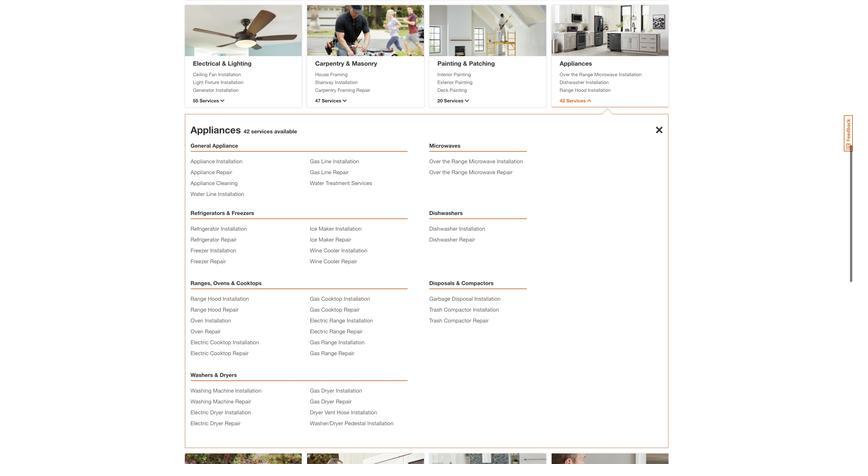 Task type: vqa. For each thing, say whether or not it's contained in the screenshot.


Task type: describe. For each thing, give the bounding box(es) containing it.
trash compactor repair
[[429, 317, 489, 324]]

repair up cleaning
[[216, 169, 232, 175]]

freezer installation
[[191, 247, 236, 254]]

appliances for appliances 42 services available
[[191, 124, 241, 136]]

stairway
[[315, 79, 334, 85]]

0 horizontal spatial appliances link
[[191, 124, 241, 136]]

compactor for repair
[[444, 317, 471, 324]]

interior painting exterior painting deck painting
[[437, 71, 472, 93]]

over the range microwave installation dishwasher installation range hood installation
[[560, 71, 642, 93]]

0 vertical spatial dishwasher installation link
[[560, 78, 660, 86]]

line for gas line installation
[[321, 158, 331, 164]]

1 vertical spatial range hood installation link
[[191, 296, 249, 302]]

repair down the electric cooktop installation link
[[233, 350, 249, 357]]

freezer repair
[[191, 258, 226, 265]]

microwave for over the range microwave repair
[[469, 169, 495, 175]]

close drawer image
[[656, 127, 663, 133]]

water line installation link
[[191, 191, 244, 197]]

maker for installation
[[319, 225, 334, 232]]

electric for electric range repair
[[310, 328, 328, 335]]

repair inside house framing stairway installation carpentry framing repair
[[356, 87, 370, 93]]

services
[[251, 128, 273, 135]]

repair down oven installation
[[205, 328, 221, 335]]

range hood repair link
[[191, 307, 239, 313]]

appliances 42 services available
[[191, 124, 297, 136]]

gas range repair link
[[310, 350, 354, 357]]

refrigerator installation
[[191, 225, 247, 232]]

gas range installation link
[[310, 339, 365, 346]]

cooktop for electric cooktop installation
[[210, 339, 231, 346]]

hood inside over the range microwave installation dishwasher installation range hood installation
[[575, 87, 587, 93]]

lighting
[[228, 59, 252, 67]]

appliance for installation
[[191, 158, 215, 164]]

painting & patching
[[437, 59, 495, 67]]

appliance cleaning link
[[191, 180, 238, 186]]

repair up wine cooler installation
[[335, 236, 351, 243]]

refrigerators & freezers
[[191, 210, 254, 216]]

appliance up appliance installation
[[212, 142, 238, 149]]

garbage
[[429, 296, 450, 302]]

general appliance
[[191, 142, 238, 149]]

trash compactor installation link
[[429, 307, 499, 313]]

repair up dryer vent hose installation
[[336, 398, 352, 405]]

refrigerator repair link
[[191, 236, 237, 243]]

carpentry & masonry
[[315, 59, 377, 67]]

ice maker installation link
[[310, 225, 362, 232]]

wine cooler repair
[[310, 258, 357, 265]]

refrigerator installation link
[[191, 225, 247, 232]]

refrigerator repair
[[191, 236, 237, 243]]

machine for repair
[[213, 398, 234, 405]]

interior painting link
[[437, 71, 538, 78]]

appliances for appliances
[[560, 59, 592, 67]]

gas line repair link
[[310, 169, 349, 175]]

washer/dryer
[[310, 420, 343, 427]]

electrical & lighting
[[193, 59, 252, 67]]

42 services
[[560, 98, 586, 104]]

freezer repair link
[[191, 258, 226, 265]]

dryer left vent
[[310, 409, 323, 416]]

oven repair link
[[191, 328, 221, 335]]

electric range repair
[[310, 328, 363, 335]]

painting right exterior
[[455, 79, 472, 85]]

over for over the range microwave repair
[[429, 169, 441, 175]]

42 inside button
[[560, 98, 565, 104]]

garbage disposal installation
[[429, 296, 501, 302]]

machine for installation
[[213, 388, 234, 394]]

services for electrical
[[200, 98, 219, 104]]

ice for ice maker installation
[[310, 225, 317, 232]]

dryer for electric dryer installation
[[210, 409, 223, 416]]

stairway installation link
[[315, 78, 416, 86]]

appliance cleaning
[[191, 180, 238, 186]]

over the range microwave repair link
[[429, 169, 513, 175]]

painting up 20 services
[[450, 87, 467, 93]]

dishwasher inside over the range microwave installation dishwasher installation range hood installation
[[560, 79, 585, 85]]

water for water treatment services
[[310, 180, 324, 186]]

gas cooktop installation
[[310, 296, 370, 302]]

repair down gas range installation
[[338, 350, 354, 357]]

microwave for over the range microwave installation
[[469, 158, 495, 164]]

gas for gas line installation
[[310, 158, 320, 164]]

painting up interior
[[437, 59, 461, 67]]

dryer for electric dryer repair
[[210, 420, 223, 427]]

electric cooktop installation link
[[191, 339, 259, 346]]

gas range repair
[[310, 350, 354, 357]]

electrical
[[193, 59, 220, 67]]

ice maker installation
[[310, 225, 362, 232]]

over for over the range microwave installation dishwasher installation range hood installation
[[560, 71, 570, 77]]

& for disposals & compactors
[[456, 280, 460, 286]]

wine for wine cooler installation
[[310, 247, 322, 254]]

& for refrigerators & freezers
[[226, 210, 230, 216]]

garbage disposal installation link
[[429, 296, 501, 302]]

services down over the range microwave installation dishwasher installation range hood installation at the top right of the page
[[566, 98, 586, 104]]

dryer for gas dryer installation
[[321, 388, 334, 394]]

water treatment services link
[[310, 180, 372, 186]]

painting & patching link
[[437, 59, 495, 67]]

refrigerator for refrigerator repair
[[191, 236, 219, 243]]

repair down the electric range installation
[[347, 328, 363, 335]]

light fixture installation link
[[193, 78, 293, 86]]

ice for ice maker repair
[[310, 236, 317, 243]]

repair down dishwasher installation
[[459, 236, 475, 243]]

hood for installation
[[208, 296, 221, 302]]

repair down wine cooler installation
[[341, 258, 357, 265]]

carpentry framing repair link
[[315, 86, 416, 93]]

electric for electric range installation
[[310, 317, 328, 324]]

exterior
[[437, 79, 454, 85]]

repair up the electric range installation
[[344, 307, 360, 313]]

compactors
[[461, 280, 494, 286]]

line for gas line repair
[[321, 169, 331, 175]]

electric dryer repair
[[191, 420, 241, 427]]

0 horizontal spatial dishwasher installation link
[[429, 225, 485, 232]]

range hood installation
[[191, 296, 249, 302]]

repair down freezer installation
[[210, 258, 226, 265]]

patching
[[469, 59, 495, 67]]

wine cooler installation link
[[310, 247, 368, 254]]

freezer for freezer repair
[[191, 258, 209, 265]]

general
[[191, 142, 211, 149]]

repair down trash compactor installation link
[[473, 317, 489, 324]]

wine for wine cooler repair
[[310, 258, 322, 265]]

oven repair
[[191, 328, 221, 335]]

washing machine installation
[[191, 388, 261, 394]]

gas dryer installation link
[[310, 388, 362, 394]]

gas cooktop repair
[[310, 307, 360, 313]]

ice maker repair link
[[310, 236, 351, 243]]

0 vertical spatial framing
[[330, 71, 348, 77]]

55 services button
[[193, 97, 293, 104]]

over for over the range microwave installation
[[429, 158, 441, 164]]

gas for gas range repair
[[310, 350, 320, 357]]

disposal
[[452, 296, 473, 302]]

water line installation
[[191, 191, 244, 197]]

electrical & lighting link
[[193, 59, 252, 67]]

services for carpentry
[[322, 98, 341, 104]]

repair down washing machine installation link
[[235, 398, 251, 405]]

cooktops
[[236, 280, 262, 286]]

& right ovens
[[231, 280, 235, 286]]

generator installation link
[[193, 86, 293, 93]]

electric for electric cooktop repair
[[191, 350, 209, 357]]

1 vertical spatial framing
[[338, 87, 355, 93]]

refrigerator for refrigerator installation
[[191, 225, 219, 232]]

55 services
[[193, 98, 219, 104]]

ranges, ovens & cooktops
[[191, 280, 262, 286]]

pedestal
[[345, 420, 366, 427]]

the for over the range microwave repair
[[442, 169, 450, 175]]

range hood repair
[[191, 307, 239, 313]]

47
[[315, 98, 320, 104]]

compactor for installation
[[444, 307, 471, 313]]

washing for washing machine repair
[[191, 398, 211, 405]]

washer/dryer pedestal installation
[[310, 420, 394, 427]]

gas cooktop repair link
[[310, 307, 360, 313]]

maker for repair
[[319, 236, 334, 243]]

repair down the refrigerator installation
[[221, 236, 237, 243]]

appliance installation link
[[191, 158, 243, 164]]

trash for trash compactor repair
[[429, 317, 442, 324]]

water treatment services
[[310, 180, 372, 186]]

gas line repair
[[310, 169, 349, 175]]

repair down range hood installation
[[223, 307, 239, 313]]



Task type: locate. For each thing, give the bounding box(es) containing it.
vent
[[325, 409, 335, 416]]

gas for gas cooktop installation
[[310, 296, 320, 302]]

microwave down over the range microwave installation
[[469, 169, 495, 175]]

1 machine from the top
[[213, 388, 234, 394]]

electric up gas range installation link
[[310, 328, 328, 335]]

range hood installation link up '42 services' button
[[560, 86, 660, 93]]

wine cooler installation
[[310, 247, 368, 254]]

5 gas from the top
[[310, 339, 320, 346]]

1 horizontal spatial appliances
[[560, 59, 592, 67]]

gas up gas line repair on the top
[[310, 158, 320, 164]]

machine up electric dryer installation
[[213, 398, 234, 405]]

line down appliance cleaning on the top left of the page
[[206, 191, 216, 197]]

refrigerators
[[191, 210, 225, 216]]

trash for trash compactor installation
[[429, 307, 442, 313]]

electric up washers
[[191, 350, 209, 357]]

1 vertical spatial 42
[[244, 128, 250, 135]]

washer/dryer pedestal installation link
[[310, 420, 394, 427]]

ice maker repair
[[310, 236, 351, 243]]

0 vertical spatial freezer
[[191, 247, 209, 254]]

gas dryer installation
[[310, 388, 362, 394]]

masonry
[[352, 59, 377, 67]]

range hood installation link up range hood repair link
[[191, 296, 249, 302]]

0 vertical spatial 42
[[560, 98, 565, 104]]

dishwasher installation link up '42 services' button
[[560, 78, 660, 86]]

gas up gas cooktop repair
[[310, 296, 320, 302]]

ceiling fan installation link
[[193, 71, 293, 78]]

microwave inside over the range microwave installation dishwasher installation range hood installation
[[594, 71, 617, 77]]

1 vertical spatial wine
[[310, 258, 322, 265]]

electric cooktop repair link
[[191, 350, 249, 357]]

0 horizontal spatial over the range microwave installation link
[[429, 158, 523, 164]]

services down generator
[[200, 98, 219, 104]]

0 vertical spatial trash
[[429, 307, 442, 313]]

2 wine from the top
[[310, 258, 322, 265]]

dryer vent hose installation link
[[310, 409, 377, 416]]

appliance
[[212, 142, 238, 149], [191, 158, 215, 164], [191, 169, 215, 175], [191, 180, 215, 186]]

washing for washing machine installation
[[191, 388, 211, 394]]

installation inside house framing stairway installation carpentry framing repair
[[335, 79, 358, 85]]

0 vertical spatial microwave
[[594, 71, 617, 77]]

electric for electric dryer repair
[[191, 420, 209, 427]]

wine cooler repair link
[[310, 258, 357, 265]]

1 horizontal spatial appliances link
[[560, 59, 592, 67]]

1 vertical spatial over the range microwave installation link
[[429, 158, 523, 164]]

dishwasher up dishwasher repair link
[[429, 225, 458, 232]]

carpentry inside house framing stairway installation carpentry framing repair
[[315, 87, 336, 93]]

electric range repair link
[[310, 328, 363, 335]]

47 services button
[[315, 97, 416, 104]]

gas down gas dryer installation on the left of page
[[310, 398, 320, 405]]

2 gas from the top
[[310, 169, 320, 175]]

dryer vent hose installation
[[310, 409, 377, 416]]

deck painting link
[[437, 86, 538, 93]]

0 vertical spatial refrigerator
[[191, 225, 219, 232]]

deck
[[437, 87, 448, 93]]

0 horizontal spatial range hood installation link
[[191, 296, 249, 302]]

1 trash from the top
[[429, 307, 442, 313]]

appliance repair
[[191, 169, 232, 175]]

services right treatment
[[351, 180, 372, 186]]

1 vertical spatial oven
[[191, 328, 203, 335]]

2 machine from the top
[[213, 398, 234, 405]]

interior
[[437, 71, 452, 77]]

7 gas from the top
[[310, 388, 320, 394]]

line up gas line repair link
[[321, 158, 331, 164]]

framing down carpentry & masonry link
[[330, 71, 348, 77]]

compactor up "trash compactor repair" link
[[444, 307, 471, 313]]

0 vertical spatial carpentry
[[315, 59, 344, 67]]

electric up electric dryer repair
[[191, 409, 209, 416]]

2 refrigerator from the top
[[191, 236, 219, 243]]

microwave up over the range microwave repair 'link'
[[469, 158, 495, 164]]

1 vertical spatial maker
[[319, 236, 334, 243]]

cooler down wine cooler installation
[[324, 258, 340, 265]]

machine
[[213, 388, 234, 394], [213, 398, 234, 405]]

appliance installation
[[191, 158, 243, 164]]

water for water line installation
[[191, 191, 205, 197]]

repair down electric dryer installation
[[225, 420, 241, 427]]

dryer up gas dryer repair link
[[321, 388, 334, 394]]

carpentry
[[315, 59, 344, 67], [315, 87, 336, 93]]

cleaning
[[216, 180, 238, 186]]

1 vertical spatial carpentry
[[315, 87, 336, 93]]

freezer for freezer installation
[[191, 247, 209, 254]]

1 cooler from the top
[[324, 247, 340, 254]]

1 vertical spatial water
[[191, 191, 205, 197]]

appliance up appliance cleaning on the top left of the page
[[191, 169, 215, 175]]

1 vertical spatial compactor
[[444, 317, 471, 324]]

dishwasher installation
[[429, 225, 485, 232]]

2 compactor from the top
[[444, 317, 471, 324]]

1 vertical spatial hood
[[208, 296, 221, 302]]

appliances
[[560, 59, 592, 67], [191, 124, 241, 136]]

0 vertical spatial wine
[[310, 247, 322, 254]]

house
[[315, 71, 329, 77]]

the inside over the range microwave installation dishwasher installation range hood installation
[[571, 71, 578, 77]]

line down gas line installation "link"
[[321, 169, 331, 175]]

electric down oven repair on the bottom left of the page
[[191, 339, 209, 346]]

painting down painting & patching link
[[454, 71, 471, 77]]

repair up water treatment services
[[333, 169, 349, 175]]

freezer installation link
[[191, 247, 236, 254]]

dishwasher
[[560, 79, 585, 85], [429, 225, 458, 232], [429, 236, 458, 243]]

1 vertical spatial freezer
[[191, 258, 209, 265]]

1 compactor from the top
[[444, 307, 471, 313]]

gas for gas range installation
[[310, 339, 320, 346]]

framing down stairway installation link
[[338, 87, 355, 93]]

ceiling fan installation light fixture installation generator installation
[[193, 71, 244, 93]]

2 vertical spatial over
[[429, 169, 441, 175]]

oven up 'oven repair' link
[[191, 317, 203, 324]]

compactor
[[444, 307, 471, 313], [444, 317, 471, 324]]

0 vertical spatial oven
[[191, 317, 203, 324]]

treatment
[[326, 180, 350, 186]]

appliance down appliance repair
[[191, 180, 215, 186]]

& left dryers
[[214, 372, 218, 378]]

2 maker from the top
[[319, 236, 334, 243]]

0 vertical spatial water
[[310, 180, 324, 186]]

oven for oven repair
[[191, 328, 203, 335]]

1 oven from the top
[[191, 317, 203, 324]]

0 horizontal spatial water
[[191, 191, 205, 197]]

electric down the gas cooktop repair link
[[310, 317, 328, 324]]

the for over the range microwave installation dishwasher installation range hood installation
[[571, 71, 578, 77]]

gas down gas cooktop installation
[[310, 307, 320, 313]]

appliance up appliance repair link
[[191, 158, 215, 164]]

gas for gas dryer repair
[[310, 398, 320, 405]]

oven
[[191, 317, 203, 324], [191, 328, 203, 335]]

0 vertical spatial ice
[[310, 225, 317, 232]]

dryer
[[321, 388, 334, 394], [321, 398, 334, 405], [210, 409, 223, 416], [310, 409, 323, 416], [210, 420, 223, 427]]

microwave for over the range microwave installation dishwasher installation range hood installation
[[594, 71, 617, 77]]

washing up the electric dryer installation link
[[191, 398, 211, 405]]

the
[[571, 71, 578, 77], [442, 158, 450, 164], [442, 169, 450, 175]]

electric cooktop repair
[[191, 350, 249, 357]]

appliances up 'general appliance'
[[191, 124, 241, 136]]

0 vertical spatial cooler
[[324, 247, 340, 254]]

gas dryer repair
[[310, 398, 352, 405]]

compactor down trash compactor installation
[[444, 317, 471, 324]]

over inside over the range microwave installation dishwasher installation range hood installation
[[560, 71, 570, 77]]

1 vertical spatial machine
[[213, 398, 234, 405]]

1 vertical spatial refrigerator
[[191, 236, 219, 243]]

1 horizontal spatial dishwasher installation link
[[560, 78, 660, 86]]

2 trash from the top
[[429, 317, 442, 324]]

dishwasher down dishwasher installation
[[429, 236, 458, 243]]

hood up range hood repair link
[[208, 296, 221, 302]]

trash compactor repair link
[[429, 317, 489, 324]]

1 washing from the top
[[191, 388, 211, 394]]

0 vertical spatial maker
[[319, 225, 334, 232]]

appliances link up over the range microwave installation dishwasher installation range hood installation at the top right of the page
[[560, 59, 592, 67]]

washing machine repair
[[191, 398, 251, 405]]

electric cooktop installation
[[191, 339, 259, 346]]

2 cooler from the top
[[324, 258, 340, 265]]

0 vertical spatial washing
[[191, 388, 211, 394]]

1 freezer from the top
[[191, 247, 209, 254]]

water down gas line repair link
[[310, 180, 324, 186]]

dishwasher repair link
[[429, 236, 475, 243]]

& for electrical & lighting
[[222, 59, 226, 67]]

0 vertical spatial machine
[[213, 388, 234, 394]]

dishwasher for dishwasher repair
[[429, 236, 458, 243]]

cooktop for gas cooktop installation
[[321, 296, 342, 302]]

refrigerator
[[191, 225, 219, 232], [191, 236, 219, 243]]

water down appliance cleaning on the top left of the page
[[191, 191, 205, 197]]

& left the freezers
[[226, 210, 230, 216]]

0 vertical spatial line
[[321, 158, 331, 164]]

8 gas from the top
[[310, 398, 320, 405]]

microwave
[[594, 71, 617, 77], [469, 158, 495, 164], [469, 169, 495, 175]]

& for painting & patching
[[463, 59, 467, 67]]

dishwasher repair
[[429, 236, 475, 243]]

gas dryer repair link
[[310, 398, 352, 405]]

1 vertical spatial dishwasher installation link
[[429, 225, 485, 232]]

cooktop down gas cooktop installation
[[321, 307, 342, 313]]

3 gas from the top
[[310, 296, 320, 302]]

oven installation link
[[191, 317, 231, 324]]

gas for gas dryer installation
[[310, 388, 320, 394]]

1 maker from the top
[[319, 225, 334, 232]]

gas cooktop installation link
[[310, 296, 370, 302]]

1 gas from the top
[[310, 158, 320, 164]]

0 vertical spatial appliances link
[[560, 59, 592, 67]]

services
[[200, 98, 219, 104], [322, 98, 341, 104], [444, 98, 464, 104], [566, 98, 586, 104], [351, 180, 372, 186]]

fixture
[[205, 79, 219, 85]]

gas down gas range installation link
[[310, 350, 320, 357]]

1 horizontal spatial 42
[[560, 98, 565, 104]]

over the range microwave installation link
[[560, 71, 660, 78], [429, 158, 523, 164]]

appliance for cleaning
[[191, 180, 215, 186]]

electric for electric dryer installation
[[191, 409, 209, 416]]

line for water line installation
[[206, 191, 216, 197]]

wine down 'ice maker repair' link
[[310, 247, 322, 254]]

gas range installation
[[310, 339, 365, 346]]

appliance for repair
[[191, 169, 215, 175]]

disposals
[[429, 280, 455, 286]]

over the range microwave installation link up '42 services' button
[[560, 71, 660, 78]]

gas up gas dryer repair
[[310, 388, 320, 394]]

washing down washers
[[191, 388, 211, 394]]

exterior painting link
[[437, 78, 538, 86]]

& left lighting
[[222, 59, 226, 67]]

carpentry & masonry link
[[315, 59, 377, 67]]

dryer for gas dryer repair
[[321, 398, 334, 405]]

& right disposals
[[456, 280, 460, 286]]

2 vertical spatial dishwasher
[[429, 236, 458, 243]]

2 vertical spatial line
[[206, 191, 216, 197]]

2 freezer from the top
[[191, 258, 209, 265]]

hood up oven installation
[[208, 307, 221, 313]]

1 vertical spatial ice
[[310, 236, 317, 243]]

services right 20
[[444, 98, 464, 104]]

1 horizontal spatial water
[[310, 180, 324, 186]]

hood for repair
[[208, 307, 221, 313]]

cooler for installation
[[324, 247, 340, 254]]

1 ice from the top
[[310, 225, 317, 232]]

appliances link
[[560, 59, 592, 67], [191, 124, 241, 136]]

electric dryer repair link
[[191, 420, 241, 427]]

cooktop down electric cooktop installation in the left bottom of the page
[[210, 350, 231, 357]]

0 vertical spatial dishwasher
[[560, 79, 585, 85]]

1 vertical spatial trash
[[429, 317, 442, 324]]

0 horizontal spatial 42
[[244, 128, 250, 135]]

0 horizontal spatial appliances
[[191, 124, 241, 136]]

gas down gas line installation "link"
[[310, 169, 320, 175]]

& for washers & dryers
[[214, 372, 218, 378]]

electric for electric cooktop installation
[[191, 339, 209, 346]]

cooktop for electric cooktop repair
[[210, 350, 231, 357]]

electric dryer installation
[[191, 409, 251, 416]]

refrigerator up refrigerator repair
[[191, 225, 219, 232]]

dryer up electric dryer repair link
[[210, 409, 223, 416]]

over the range microwave installation link for over the range microwave repair
[[429, 158, 523, 164]]

microwaves
[[429, 142, 461, 149]]

2 carpentry from the top
[[315, 87, 336, 93]]

47 services
[[315, 98, 341, 104]]

0 vertical spatial over the range microwave installation link
[[560, 71, 660, 78]]

maker
[[319, 225, 334, 232], [319, 236, 334, 243]]

electric down electric dryer installation
[[191, 420, 209, 427]]

cooler down the ice maker repair
[[324, 247, 340, 254]]

dryers
[[220, 372, 237, 378]]

& for carpentry & masonry
[[346, 59, 350, 67]]

feedback link image
[[844, 115, 853, 152]]

dishwasher installation link up dishwasher repair link
[[429, 225, 485, 232]]

1 wine from the top
[[310, 247, 322, 254]]

1 vertical spatial cooler
[[324, 258, 340, 265]]

available
[[274, 128, 297, 135]]

appliances link up 'general appliance'
[[191, 124, 241, 136]]

42 inside appliances 42 services available
[[244, 128, 250, 135]]

1 horizontal spatial range hood installation link
[[560, 86, 660, 93]]

freezer up freezer repair
[[191, 247, 209, 254]]

oven down oven installation
[[191, 328, 203, 335]]

gas for gas cooktop repair
[[310, 307, 320, 313]]

freezer
[[191, 247, 209, 254], [191, 258, 209, 265]]

1 horizontal spatial over the range microwave installation link
[[560, 71, 660, 78]]

0 vertical spatial appliances
[[560, 59, 592, 67]]

0 vertical spatial range hood installation link
[[560, 86, 660, 93]]

dryer down the electric dryer installation link
[[210, 420, 223, 427]]

2 vertical spatial the
[[442, 169, 450, 175]]

1 vertical spatial washing
[[191, 398, 211, 405]]

cooktop up gas cooktop repair
[[321, 296, 342, 302]]

1 vertical spatial line
[[321, 169, 331, 175]]

cooktop up electric cooktop repair on the bottom of page
[[210, 339, 231, 346]]

microwave up '42 services' button
[[594, 71, 617, 77]]

oven for oven installation
[[191, 317, 203, 324]]

over the range microwave installation link for dishwasher installation
[[560, 71, 660, 78]]

dishwasher for dishwasher installation
[[429, 225, 458, 232]]

2 vertical spatial hood
[[208, 307, 221, 313]]

wine down 'wine cooler installation' link at the bottom left of the page
[[310, 258, 322, 265]]

freezers
[[232, 210, 254, 216]]

1 carpentry from the top
[[315, 59, 344, 67]]

maker up 'ice maker repair' link
[[319, 225, 334, 232]]

washing machine installation link
[[191, 388, 261, 394]]

1 vertical spatial dishwasher
[[429, 225, 458, 232]]

0 vertical spatial hood
[[575, 87, 587, 93]]

& left patching
[[463, 59, 467, 67]]

1 vertical spatial microwave
[[469, 158, 495, 164]]

range hood installation link
[[560, 86, 660, 93], [191, 296, 249, 302]]

repair down over the range microwave installation
[[497, 169, 513, 175]]

hood up 42 services
[[575, 87, 587, 93]]

the for over the range microwave installation
[[442, 158, 450, 164]]

2 vertical spatial microwave
[[469, 169, 495, 175]]

washing machine repair link
[[191, 398, 251, 405]]

cooler for repair
[[324, 258, 340, 265]]

gas for gas line repair
[[310, 169, 320, 175]]

over the range microwave installation link up over the range microwave repair 'link'
[[429, 158, 523, 164]]

appliance repair link
[[191, 169, 232, 175]]

services for painting
[[444, 98, 464, 104]]

1 vertical spatial appliances link
[[191, 124, 241, 136]]

services right 47 on the top left of page
[[322, 98, 341, 104]]

carpentry down stairway
[[315, 87, 336, 93]]

4 gas from the top
[[310, 307, 320, 313]]

cooktop for gas cooktop repair
[[321, 307, 342, 313]]

1 vertical spatial over
[[429, 158, 441, 164]]

0 vertical spatial the
[[571, 71, 578, 77]]

6 gas from the top
[[310, 350, 320, 357]]

gas up gas range repair link
[[310, 339, 320, 346]]

repair down stairway installation link
[[356, 87, 370, 93]]

1 vertical spatial appliances
[[191, 124, 241, 136]]

ice up 'ice maker repair' link
[[310, 225, 317, 232]]

ceiling
[[193, 71, 207, 77]]

2 ice from the top
[[310, 236, 317, 243]]

light
[[193, 79, 204, 85]]

2 washing from the top
[[191, 398, 211, 405]]

1 vertical spatial the
[[442, 158, 450, 164]]

refrigerator up freezer installation link
[[191, 236, 219, 243]]

dishwasher up 42 services
[[560, 79, 585, 85]]

0 vertical spatial compactor
[[444, 307, 471, 313]]

freezer down freezer installation
[[191, 258, 209, 265]]

house framing link
[[315, 71, 416, 78]]

2 oven from the top
[[191, 328, 203, 335]]

0 vertical spatial over
[[560, 71, 570, 77]]

1 refrigerator from the top
[[191, 225, 219, 232]]



